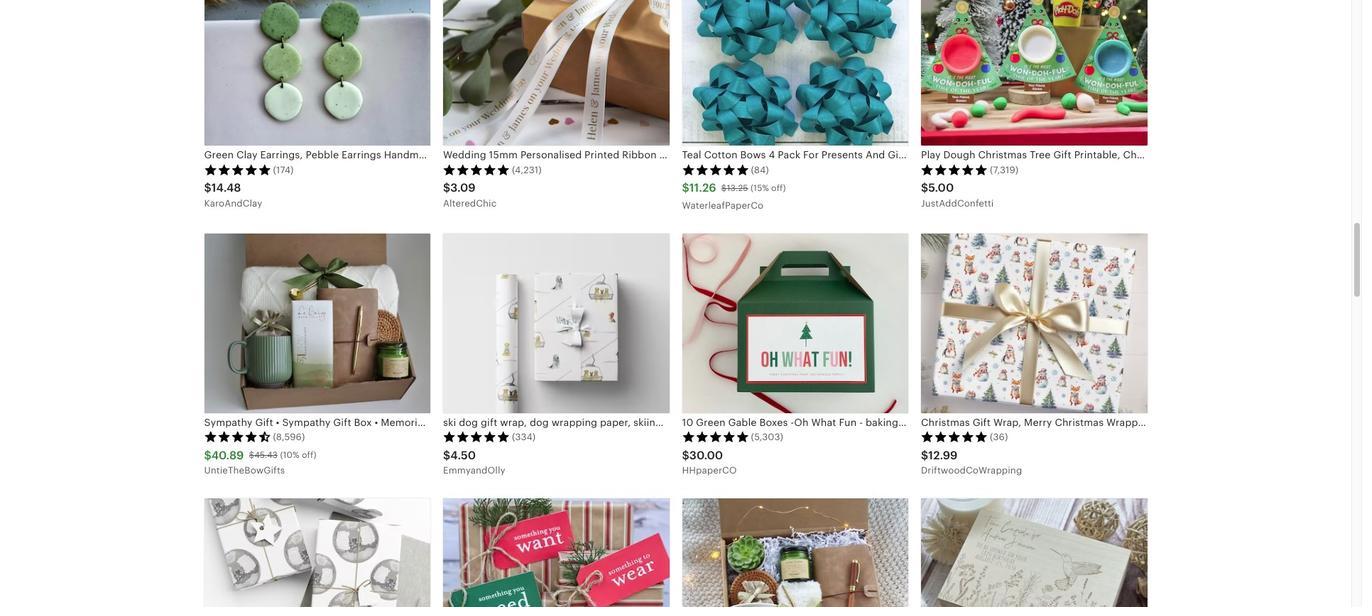 Task type: vqa. For each thing, say whether or not it's contained in the screenshot.
The Holiday Shop
no



Task type: locate. For each thing, give the bounding box(es) containing it.
wrapping up (5,303)
[[730, 417, 776, 428]]

$ for 11.26
[[683, 181, 690, 195]]

ski dog gift wrap, dog wrapping paper, skiing gift wrap, ski wrapping paper
[[443, 417, 807, 428]]

hhpaperco
[[683, 466, 737, 476]]

(15%
[[751, 183, 769, 193]]

gift
[[481, 417, 498, 428], [665, 417, 682, 428]]

(174)
[[273, 165, 294, 175]]

(7,319)
[[991, 165, 1019, 175]]

off) for 11.26
[[772, 183, 786, 193]]

5 out of 5 stars image up '30.00'
[[683, 431, 749, 443]]

$ inside $ 12.99 driftwoodcowrapping
[[922, 449, 929, 462]]

1 horizontal spatial ski
[[714, 417, 727, 428]]

0 horizontal spatial wrapping
[[552, 417, 598, 428]]

$ for 3.09
[[443, 181, 451, 195]]

$ for 4.50
[[443, 449, 451, 462]]

0 horizontal spatial off)
[[302, 451, 317, 461]]

10 green gable boxes  -oh what fun - baking - baked christmas gift - cookie swap - homemade treats image
[[683, 234, 909, 413]]

$ 11.26 $ 13.25 (15% off) waterleafpaperco
[[683, 181, 786, 211]]

$ inside $ 14.48 karoandclay
[[204, 181, 212, 195]]

(8,596)
[[273, 432, 305, 443]]

ski up 4.50
[[443, 417, 457, 428]]

ski dog gift wrap, dog wrapping paper, skiing gift wrap, ski wrapping paper image
[[443, 234, 670, 413]]

$ inside $ 3.09 alteredchic
[[443, 181, 451, 195]]

$ inside $ 30.00 hhpaperco
[[683, 449, 690, 462]]

1 gift from the left
[[481, 417, 498, 428]]

off) inside $ 11.26 $ 13.25 (15% off) waterleafpaperco
[[772, 183, 786, 193]]

emmyandolly
[[443, 466, 506, 476]]

wrapping
[[552, 417, 598, 428], [730, 417, 776, 428]]

5 out of 5 stars image up 14.48
[[204, 164, 271, 175]]

1 dog from the left
[[459, 417, 478, 428]]

$
[[204, 181, 212, 195], [443, 181, 451, 195], [683, 181, 690, 195], [922, 181, 929, 195], [722, 183, 727, 193], [204, 449, 212, 462], [443, 449, 451, 462], [683, 449, 690, 462], [922, 449, 929, 462], [249, 451, 255, 461]]

12.99
[[929, 449, 958, 462]]

5 out of 5 stars image for 5.00
[[922, 164, 988, 175]]

$ inside $ 5.00 justaddconfetti
[[922, 181, 929, 195]]

5 out of 5 stars image up 11.26
[[683, 164, 749, 175]]

off) for 40.89
[[302, 451, 317, 461]]

off) right the (10% at left bottom
[[302, 451, 317, 461]]

corporate gifts for new hire - gift box - welcome to the team - appreciation gift - recognition gift box - welcome to work box, welcome gift image
[[683, 499, 909, 608]]

$ 12.99 driftwoodcowrapping
[[922, 449, 1023, 476]]

1 wrap, from the left
[[500, 417, 527, 428]]

off) right (15%
[[772, 183, 786, 193]]

5 out of 5 stars image for 11.26
[[683, 164, 749, 175]]

$ for 40.89
[[204, 449, 212, 462]]

paper
[[778, 417, 807, 428]]

1 vertical spatial off)
[[302, 451, 317, 461]]

5 out of 5 stars image up '3.09'
[[443, 164, 510, 175]]

4.50
[[451, 449, 476, 462]]

green clay earrings, pebble earrings handmade, pastel jewellery, handmade jewelry, birthday gift for her, gift for friend, women accessories image
[[204, 0, 431, 146]]

wrap, up '30.00'
[[684, 417, 711, 428]]

(10%
[[280, 451, 300, 461]]

off)
[[772, 183, 786, 193], [302, 451, 317, 461]]

1 horizontal spatial dog
[[530, 417, 549, 428]]

40.89
[[212, 449, 244, 462]]

$ inside '$ 4.50 emmyandolly'
[[443, 449, 451, 462]]

wrapping left paper,
[[552, 417, 598, 428]]

ski up '30.00'
[[714, 417, 727, 428]]

(36)
[[991, 432, 1009, 443]]

$ 30.00 hhpaperco
[[683, 449, 737, 476]]

5 out of 5 stars image up 12.99
[[922, 431, 988, 443]]

wrap, up (334)
[[500, 417, 527, 428]]

$ for 12.99
[[922, 449, 929, 462]]

45.43
[[255, 451, 278, 461]]

wrap,
[[500, 417, 527, 428], [684, 417, 711, 428]]

gift right skiing
[[665, 417, 682, 428]]

(334)
[[512, 432, 536, 443]]

5 out of 5 stars image for 12.99
[[922, 431, 988, 443]]

waterleafpaperco
[[683, 200, 764, 211]]

1 horizontal spatial off)
[[772, 183, 786, 193]]

5 out of 5 stars image up 5.00 on the top right
[[922, 164, 988, 175]]

0 vertical spatial off)
[[772, 183, 786, 193]]

0 horizontal spatial gift
[[481, 417, 498, 428]]

0 horizontal spatial dog
[[459, 417, 478, 428]]

(4,231)
[[512, 165, 542, 175]]

0 horizontal spatial wrap,
[[500, 417, 527, 428]]

dog up 4.50
[[459, 417, 478, 428]]

$ 3.09 alteredchic
[[443, 181, 497, 209]]

1 horizontal spatial wrapping
[[730, 417, 776, 428]]

0 horizontal spatial ski
[[443, 417, 457, 428]]

1 wrapping from the left
[[552, 417, 598, 428]]

1 horizontal spatial gift
[[665, 417, 682, 428]]

untiethebowgifts
[[204, 466, 285, 476]]

christmas gift wrap, merry christmas wrapping paper, rustic christmas, woodland christmas, woodland animals winter, christmas fox, snowman image
[[922, 234, 1148, 413]]

off) inside $ 40.89 $ 45.43 (10% off) untiethebowgifts
[[302, 451, 317, 461]]

gift up '$ 4.50 emmyandolly'
[[481, 417, 498, 428]]

ski
[[443, 417, 457, 428], [714, 417, 727, 428]]

5 out of 5 stars image
[[204, 164, 271, 175], [443, 164, 510, 175], [683, 164, 749, 175], [922, 164, 988, 175], [443, 431, 510, 443], [683, 431, 749, 443], [922, 431, 988, 443]]

dog up (334)
[[530, 417, 549, 428]]

1 horizontal spatial wrap,
[[684, 417, 711, 428]]

dog
[[459, 417, 478, 428], [530, 417, 549, 428]]

5 out of 5 stars image up 4.50
[[443, 431, 510, 443]]



Task type: describe. For each thing, give the bounding box(es) containing it.
$ for 30.00
[[683, 449, 690, 462]]

wrapping paper: disco ball on white (birthday, bachelorette, disco party, girls night, holiday, christmas gift wrap) image
[[204, 499, 431, 608]]

5 out of 5 stars image for 14.48
[[204, 164, 271, 175]]

5 out of 5 stars image for 30.00
[[683, 431, 749, 443]]

$ 40.89 $ 45.43 (10% off) untiethebowgifts
[[204, 449, 317, 476]]

wedding 15mm personalised printed ribbon - wedding gift wrap - wedding ribbon - anniversary gift wrap image
[[443, 0, 670, 146]]

$ for 14.48
[[204, 181, 212, 195]]

2 wrap, from the left
[[684, 417, 711, 428]]

1 ski from the left
[[443, 417, 457, 428]]

something you need tag, something you want, you need, to wear, to read tags, christmas gift tags, want need wear read tags, set of 4 image
[[443, 499, 670, 608]]

2 wrapping from the left
[[730, 417, 776, 428]]

2 ski from the left
[[714, 417, 727, 428]]

2 dog from the left
[[530, 417, 549, 428]]

(5,303)
[[751, 432, 784, 443]]

karoandclay
[[204, 198, 262, 209]]

$ 4.50 emmyandolly
[[443, 449, 506, 476]]

sympathy gift • sympathy gift box • memorial gift • loss of mother father brother sister friend • bereavement gift • grief gift image
[[204, 234, 431, 413]]

$ 5.00 justaddconfetti
[[922, 181, 994, 209]]

skiing
[[634, 417, 662, 428]]

2 gift from the left
[[665, 417, 682, 428]]

$ for 5.00
[[922, 181, 929, 195]]

paper,
[[600, 417, 631, 428]]

14.48
[[212, 181, 241, 195]]

$ 14.48 karoandclay
[[204, 181, 262, 209]]

30.00
[[690, 449, 724, 462]]

justaddconfetti
[[922, 198, 994, 209]]

play dough christmas tree gift printable, christmas gift for kids, school gift, classroom party, non candy gift, just add confetti image
[[922, 0, 1148, 146]]

5 out of 5 stars image for 4.50
[[443, 431, 510, 443]]

13.25
[[727, 183, 749, 193]]

teal cotton bows 4 pack for presents and gifts (sustainable, eco-friendly, gift wrap bow, christmas present, anniversary gift) image
[[683, 0, 909, 146]]

4.5 out of 5 stars image
[[204, 431, 271, 443]]

1st birthday time capsule: engraved keepsake box, baby's memory box, wedding anniversary gift | to open on your 18th birthday image
[[922, 499, 1148, 608]]

alteredchic
[[443, 198, 497, 209]]

11.26
[[690, 181, 717, 195]]

(84)
[[751, 165, 769, 175]]

driftwoodcowrapping
[[922, 466, 1023, 476]]

5.00
[[929, 181, 955, 195]]

5 out of 5 stars image for 3.09
[[443, 164, 510, 175]]

3.09
[[451, 181, 476, 195]]



